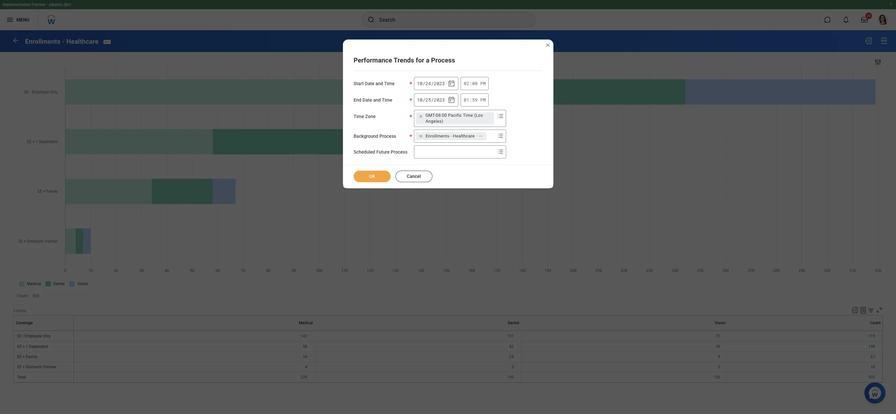 Task type: vqa. For each thing, say whether or not it's contained in the screenshot.
"Tenure in Years"
no



Task type: describe. For each thing, give the bounding box(es) containing it.
75 button
[[716, 334, 721, 339]]

time for end date and time
[[382, 97, 392, 103]]

and for 10 / 25 / 2023
[[373, 97, 381, 103]]

view printable version (pdf) image
[[880, 37, 888, 45]]

10 for 10 / 24 / 2023
[[417, 80, 423, 86]]

start date and time group
[[414, 77, 459, 90]]

enrollments for enrollments - healthcare link
[[25, 37, 60, 45]]

implementation preview -   adeptai_dpt1 banner
[[0, 0, 896, 30]]

319
[[869, 334, 875, 339]]

related actions image
[[478, 134, 483, 139]]

end date and time group
[[414, 93, 459, 107]]

: for 02
[[469, 80, 472, 87]]

date for 10 / 25 / 2023
[[363, 97, 372, 103]]

cancel
[[407, 174, 421, 179]]

row element containing medical
[[74, 316, 884, 331]]

previous page image
[[12, 36, 20, 44]]

9 button
[[718, 354, 721, 360]]

10 for 10
[[871, 365, 875, 369]]

101
[[507, 334, 514, 339]]

enrollments - healthcare link
[[25, 37, 99, 45]]

190 button
[[507, 375, 515, 380]]

time left the zone
[[354, 114, 364, 119]]

319 button
[[869, 334, 876, 339]]

190
[[507, 375, 514, 380]]

preview
[[31, 2, 45, 7]]

notifications large image
[[843, 16, 849, 23]]

67 button
[[871, 354, 876, 360]]

62
[[509, 344, 514, 349]]

01
[[464, 97, 469, 103]]

555 for bottom 555 button
[[869, 375, 875, 380]]

enrollments - healthcare for enrollments - healthcare element
[[426, 134, 475, 139]]

ok button
[[354, 171, 391, 182]]

00
[[472, 80, 478, 87]]

0 vertical spatial process
[[431, 56, 455, 64]]

time for start date and time
[[384, 81, 395, 86]]

inbox large image
[[861, 16, 868, 23]]

background
[[354, 134, 378, 139]]

enrollments - healthcare for enrollments - healthcare link
[[25, 37, 99, 45]]

items
[[16, 309, 26, 313]]

vision
[[715, 321, 726, 325]]

medical
[[299, 321, 313, 325]]

dental
[[508, 321, 519, 325]]

angeles)
[[426, 119, 443, 124]]

5 items
[[13, 309, 26, 313]]

0 horizontal spatial 555 button
[[33, 293, 40, 299]]

pacific
[[448, 113, 462, 118]]

implementation
[[3, 2, 31, 7]]

4 button
[[305, 365, 308, 370]]

total
[[17, 375, 26, 380]]

export to excel image for view printable version (pdf) icon at the top right
[[865, 37, 873, 45]]

implementation preview -   adeptai_dpt1
[[3, 2, 72, 7]]

only
[[43, 334, 50, 339]]

prompts image for time zone
[[497, 112, 505, 120]]

dependent
[[29, 344, 48, 349]]

+ for domestic
[[23, 365, 25, 369]]

2023 for 10 / 24 / 2023
[[434, 80, 445, 86]]

partner
[[44, 365, 56, 369]]

select to filter grid data image
[[868, 307, 875, 314]]

coverage
[[16, 321, 33, 325]]

10 / 24 / 2023
[[417, 80, 445, 86]]

02 : 00 pm
[[464, 80, 486, 87]]

healthcare for enrollments - healthcare element
[[453, 134, 475, 139]]

39 button
[[716, 344, 721, 349]]

58
[[303, 344, 307, 349]]

2 3 button from the left
[[718, 365, 721, 370]]

gmt-08:00 pacific time (los angeles)
[[426, 113, 483, 124]]

9
[[718, 355, 720, 359]]

gmt-08:00 pacific time (los angeles), press delete to clear value. option
[[416, 113, 494, 124]]

calendar image for 10 / 25 / 2023
[[448, 96, 456, 104]]

gmt-
[[426, 113, 436, 118]]

1 vertical spatial process
[[379, 134, 396, 139]]

2 vertical spatial process
[[391, 149, 408, 155]]

start date and time
[[354, 81, 395, 86]]

+ for family
[[23, 355, 25, 359]]

Scheduled Future Process field
[[414, 146, 495, 158]]

159 button
[[869, 344, 876, 349]]

239
[[301, 375, 307, 380]]

1 vertical spatial 555 button
[[869, 375, 876, 380]]

ee for ee + 1 dependent
[[17, 344, 22, 349]]

employee
[[25, 334, 42, 339]]

08:00
[[436, 113, 447, 118]]

: for 01
[[469, 97, 472, 103]]

1 3 button from the left
[[512, 365, 515, 370]]

39
[[716, 344, 720, 349]]

126 button
[[714, 375, 721, 380]]

calendar image for 10 / 24 / 2023
[[448, 80, 456, 88]]

- inside banner
[[46, 2, 48, 7]]



Task type: locate. For each thing, give the bounding box(es) containing it.
before or after midday spin button right 00
[[480, 80, 486, 87]]

59
[[472, 97, 478, 103]]

1 horizontal spatial count
[[870, 321, 881, 325]]

: right 01
[[469, 97, 472, 103]]

0 horizontal spatial export to excel image
[[851, 307, 858, 314]]

before or after midday spin button for 02 : 00 pm
[[480, 80, 486, 87]]

0 horizontal spatial enrollments - healthcare
[[25, 37, 99, 45]]

1 vertical spatial +
[[23, 355, 25, 359]]

minute spin button containing 00
[[472, 80, 478, 87]]

2 before or after midday spin button from the top
[[480, 97, 486, 103]]

ee
[[17, 334, 22, 339], [17, 344, 22, 349], [17, 355, 22, 359], [17, 365, 22, 369]]

enrollments - healthcare, press delete to clear value. option
[[416, 132, 486, 140]]

healthcare inside option
[[453, 134, 475, 139]]

- inside option
[[451, 134, 452, 139]]

67
[[871, 355, 875, 359]]

3 ee from the top
[[17, 355, 22, 359]]

2 x small image from the top
[[418, 133, 424, 140]]

0 vertical spatial export to excel image
[[865, 37, 873, 45]]

555 up coverage
[[33, 294, 39, 298]]

x small image for process
[[418, 133, 424, 140]]

1 horizontal spatial enrollments - healthcare
[[426, 134, 475, 139]]

row element containing coverage
[[14, 316, 75, 331]]

10 up 10 / 25 / 2023
[[417, 80, 423, 86]]

58 button
[[303, 344, 308, 349]]

time for gmt-08:00 pacific time (los angeles)
[[463, 113, 473, 118]]

75
[[716, 334, 720, 339]]

pm for 01 : 59 pm
[[480, 97, 486, 103]]

ee for ee - employee only
[[17, 334, 22, 339]]

enrollments - healthcare inside option
[[426, 134, 475, 139]]

1 vertical spatial :
[[469, 97, 472, 103]]

2 2023 from the top
[[434, 97, 445, 103]]

0 vertical spatial calendar image
[[448, 80, 456, 88]]

1 vertical spatial 555
[[869, 375, 875, 380]]

healthcare
[[66, 37, 99, 45], [453, 134, 475, 139]]

10 inside start date and time group
[[417, 80, 423, 86]]

3 + from the top
[[23, 365, 25, 369]]

1 vertical spatial prompts image
[[497, 132, 505, 140]]

1 horizontal spatial 3
[[718, 365, 720, 369]]

close environment banner image
[[889, 2, 893, 6]]

background process
[[354, 134, 396, 139]]

0 horizontal spatial 3
[[512, 365, 514, 369]]

2 vertical spatial +
[[23, 365, 25, 369]]

1 calendar image from the top
[[448, 80, 456, 88]]

toolbar inside enrollments - healthcare main content
[[848, 307, 883, 315]]

enrollments for enrollments - healthcare element
[[426, 134, 449, 139]]

0 vertical spatial 2023
[[434, 80, 445, 86]]

trends
[[394, 56, 414, 64]]

x small image for zone
[[418, 113, 424, 120]]

2 vertical spatial 10
[[871, 365, 875, 369]]

0 horizontal spatial 24
[[425, 80, 431, 86]]

2023
[[434, 80, 445, 86], [434, 97, 445, 103]]

2023 for 10 / 25 / 2023
[[434, 97, 445, 103]]

0 vertical spatial 24
[[425, 80, 431, 86]]

x small image left enrollments - healthcare element
[[418, 133, 424, 140]]

process up future
[[379, 134, 396, 139]]

1 row element from the left
[[14, 316, 75, 331]]

0 horizontal spatial 3 button
[[512, 365, 515, 370]]

date for 10 / 24 / 2023
[[365, 81, 374, 86]]

1 vertical spatial hour spin button
[[464, 97, 469, 103]]

a
[[426, 56, 430, 64]]

0 vertical spatial +
[[23, 344, 25, 349]]

time
[[384, 81, 395, 86], [382, 97, 392, 103], [463, 113, 473, 118], [354, 114, 364, 119]]

ee + domestic partner
[[17, 365, 56, 369]]

0 vertical spatial pm
[[480, 80, 486, 87]]

34
[[303, 355, 307, 359]]

enrollments down angeles)
[[426, 134, 449, 139]]

and up end date and time
[[376, 81, 383, 86]]

3
[[512, 365, 514, 369], [718, 365, 720, 369]]

0 vertical spatial enrollments
[[25, 37, 60, 45]]

1 vertical spatial x small image
[[418, 133, 424, 140]]

0 vertical spatial prompts image
[[497, 112, 505, 120]]

ee left 1
[[17, 344, 22, 349]]

domestic
[[26, 365, 43, 369]]

1 2023 from the top
[[434, 80, 445, 86]]

1 vertical spatial date
[[363, 97, 372, 103]]

2023 up "end date and time" group
[[434, 80, 445, 86]]

performance trends for a process dialog
[[343, 39, 553, 189]]

enrollments
[[25, 37, 60, 45], [426, 134, 449, 139]]

1 horizontal spatial export to excel image
[[865, 37, 873, 45]]

0 vertical spatial 555 button
[[33, 293, 40, 299]]

date
[[365, 81, 374, 86], [363, 97, 372, 103]]

3 down 24 "button"
[[512, 365, 514, 369]]

1 before or after midday spin button from the top
[[480, 80, 486, 87]]

-
[[46, 2, 48, 7], [62, 37, 65, 45], [451, 134, 452, 139], [23, 334, 24, 339]]

scheduled
[[354, 149, 375, 155]]

1 pm from the top
[[480, 80, 486, 87]]

minute spin button for 00
[[472, 80, 478, 87]]

performance
[[354, 56, 392, 64]]

1 horizontal spatial healthcare
[[453, 134, 475, 139]]

ee up total
[[17, 365, 22, 369]]

2 3 from the left
[[718, 365, 720, 369]]

+ for 1
[[23, 344, 25, 349]]

enrollments inside option
[[426, 134, 449, 139]]

prompts image for background process
[[497, 132, 505, 140]]

time down start date and time
[[382, 97, 392, 103]]

2 row element from the left
[[74, 316, 884, 331]]

hour spin button containing 01
[[464, 97, 469, 103]]

export to excel image for export to worksheets icon
[[851, 307, 858, 314]]

+
[[23, 344, 25, 349], [23, 355, 25, 359], [23, 365, 25, 369]]

search image
[[367, 16, 375, 24]]

date right start
[[365, 81, 374, 86]]

prompts image up prompts icon
[[497, 132, 505, 140]]

calendar image left 02
[[448, 80, 456, 88]]

1 vertical spatial count
[[870, 321, 881, 325]]

0 vertical spatial healthcare
[[66, 37, 99, 45]]

fullscreen image
[[876, 307, 883, 314]]

3 for 2nd 3 button from the left
[[718, 365, 720, 369]]

2 ee from the top
[[17, 344, 22, 349]]

4 ee from the top
[[17, 365, 22, 369]]

pm right 59
[[480, 97, 486, 103]]

row element
[[14, 316, 75, 331], [74, 316, 884, 331]]

555 button
[[33, 293, 40, 299], [869, 375, 876, 380]]

prompts image right (los at right top
[[497, 112, 505, 120]]

prompts image
[[497, 148, 505, 156]]

555 down "10" button
[[869, 375, 875, 380]]

ee left family
[[17, 355, 22, 359]]

count
[[17, 294, 28, 298], [870, 321, 881, 325]]

: left 00
[[469, 80, 472, 87]]

555
[[33, 294, 39, 298], [869, 375, 875, 380]]

1 prompts image from the top
[[497, 112, 505, 120]]

export to excel image left view printable version (pdf) icon at the top right
[[865, 37, 873, 45]]

3 down 9 button
[[718, 365, 720, 369]]

159
[[869, 344, 875, 349]]

5
[[13, 309, 15, 313]]

toolbar
[[848, 307, 883, 315]]

export to excel image
[[865, 37, 873, 45], [851, 307, 858, 314]]

healthcare inside main content
[[66, 37, 99, 45]]

process right future
[[391, 149, 408, 155]]

10 left 25
[[417, 97, 423, 103]]

239 button
[[301, 375, 308, 380]]

time zone
[[354, 114, 376, 119]]

1 vertical spatial healthcare
[[453, 134, 475, 139]]

and down start date and time
[[373, 97, 381, 103]]

export to worksheets image
[[859, 307, 867, 315]]

0 vertical spatial 555
[[33, 294, 39, 298]]

24 inside "button"
[[509, 355, 514, 359]]

10 inside "end date and time" group
[[417, 97, 423, 103]]

minute spin button containing 59
[[472, 97, 478, 103]]

hour spin button for 02
[[464, 80, 469, 87]]

4
[[305, 365, 307, 369]]

2 minute spin button from the top
[[472, 97, 478, 103]]

hour spin button left 59
[[464, 97, 469, 103]]

ee left employee
[[17, 334, 22, 339]]

export to excel image left export to worksheets icon
[[851, 307, 858, 314]]

+ left 1
[[23, 344, 25, 349]]

before or after midday spin button right 59
[[480, 97, 486, 103]]

enrollments - healthcare inside main content
[[25, 37, 99, 45]]

1 vertical spatial enrollments - healthcare
[[426, 134, 475, 139]]

0 horizontal spatial 555
[[33, 294, 39, 298]]

zone
[[365, 114, 376, 119]]

0 vertical spatial minute spin button
[[472, 80, 478, 87]]

profile logan mcneil element
[[874, 13, 892, 27]]

and
[[376, 81, 383, 86], [373, 97, 381, 103]]

hour spin button containing 02
[[464, 80, 469, 87]]

1 vertical spatial enrollments
[[426, 134, 449, 139]]

555 button down "10" button
[[869, 375, 876, 380]]

555 button up coverage
[[33, 293, 40, 299]]

1 ee from the top
[[17, 334, 22, 339]]

ee + family
[[17, 355, 37, 359]]

2 pm from the top
[[480, 97, 486, 103]]

143 button
[[301, 334, 308, 339]]

enrollments right 'previous page' image
[[25, 37, 60, 45]]

end date and time
[[354, 97, 392, 103]]

2 calendar image from the top
[[448, 96, 456, 104]]

healthcare for enrollments - healthcare link
[[66, 37, 99, 45]]

performance trends for a process
[[354, 56, 455, 64]]

hour spin button left 00
[[464, 80, 469, 87]]

ee for ee + family
[[17, 355, 22, 359]]

1 hour spin button from the top
[[464, 80, 469, 87]]

1 vertical spatial before or after midday spin button
[[480, 97, 486, 103]]

calendar image inside "end date and time" group
[[448, 96, 456, 104]]

0 vertical spatial before or after midday spin button
[[480, 80, 486, 87]]

2023 right 25
[[434, 97, 445, 103]]

1 vertical spatial and
[[373, 97, 381, 103]]

24 inside start date and time group
[[425, 80, 431, 86]]

calendar image
[[448, 80, 456, 88], [448, 96, 456, 104]]

3 button down 9 button
[[718, 365, 721, 370]]

0 vertical spatial enrollments - healthcare
[[25, 37, 99, 45]]

ee + 1 dependent
[[17, 344, 48, 349]]

enrollments inside main content
[[25, 37, 60, 45]]

143
[[301, 334, 307, 339]]

start
[[354, 81, 364, 86]]

time inside gmt-08:00 pacific time (los angeles)
[[463, 113, 473, 118]]

future
[[376, 149, 390, 155]]

10 / 25 / 2023
[[417, 97, 445, 103]]

+ up total
[[23, 365, 25, 369]]

0 vertical spatial hour spin button
[[464, 80, 469, 87]]

24 down 62 button
[[509, 355, 514, 359]]

hour spin button for 01
[[464, 97, 469, 103]]

24
[[425, 80, 431, 86], [509, 355, 514, 359]]

1 vertical spatial minute spin button
[[472, 97, 478, 103]]

2 hour spin button from the top
[[464, 97, 469, 103]]

1 + from the top
[[23, 344, 25, 349]]

24 button
[[509, 354, 515, 360]]

enrollments - healthcare element
[[426, 133, 475, 139]]

enrollments - healthcare main content
[[0, 30, 896, 389]]

pm right 00
[[480, 80, 486, 87]]

1 3 from the left
[[512, 365, 514, 369]]

1 horizontal spatial enrollments
[[426, 134, 449, 139]]

ee - employee only
[[17, 334, 50, 339]]

0 horizontal spatial enrollments
[[25, 37, 60, 45]]

calendar image left 01
[[448, 96, 456, 104]]

2023 inside start date and time group
[[434, 80, 445, 86]]

1 vertical spatial 2023
[[434, 97, 445, 103]]

hour spin button
[[464, 80, 469, 87], [464, 97, 469, 103]]

and for 10 / 24 / 2023
[[376, 81, 383, 86]]

0 vertical spatial date
[[365, 81, 374, 86]]

ok
[[369, 174, 375, 179]]

2 prompts image from the top
[[497, 132, 505, 140]]

x small image left gmt-
[[418, 113, 424, 120]]

3 button down 24 "button"
[[512, 365, 515, 370]]

62 button
[[509, 344, 515, 349]]

minute spin button right 01
[[472, 97, 478, 103]]

0 vertical spatial and
[[376, 81, 383, 86]]

0 vertical spatial :
[[469, 80, 472, 87]]

process right a
[[431, 56, 455, 64]]

01 : 59 pm
[[464, 97, 486, 103]]

101 button
[[507, 334, 515, 339]]

+ left family
[[23, 355, 25, 359]]

25
[[425, 97, 431, 103]]

before or after midday spin button for 01 : 59 pm
[[480, 97, 486, 103]]

2023 inside "end date and time" group
[[434, 97, 445, 103]]

prompts image
[[497, 112, 505, 120], [497, 132, 505, 140]]

(los
[[474, 113, 483, 118]]

0 vertical spatial 10
[[417, 80, 423, 86]]

for
[[416, 56, 424, 64]]

0 horizontal spatial count
[[17, 294, 28, 298]]

2 : from the top
[[469, 97, 472, 103]]

process
[[431, 56, 455, 64], [379, 134, 396, 139], [391, 149, 408, 155]]

02
[[464, 80, 469, 87]]

calendar image inside start date and time group
[[448, 80, 456, 88]]

minute spin button right 02
[[472, 80, 478, 87]]

close view audit trail image
[[545, 42, 550, 48]]

1
[[26, 344, 28, 349]]

time up end date and time
[[384, 81, 395, 86]]

1 horizontal spatial 24
[[509, 355, 514, 359]]

date right end
[[363, 97, 372, 103]]

cancel button
[[395, 171, 432, 182]]

10 for 10 / 25 / 2023
[[417, 97, 423, 103]]

pm for 02 : 00 pm
[[480, 80, 486, 87]]

:
[[469, 80, 472, 87], [469, 97, 472, 103]]

10 down 67 button
[[871, 365, 875, 369]]

gmt-08:00 pacific time (los angeles) element
[[426, 113, 491, 124]]

1 minute spin button from the top
[[472, 80, 478, 87]]

10 inside button
[[871, 365, 875, 369]]

1 vertical spatial calendar image
[[448, 96, 456, 104]]

/
[[423, 80, 425, 86], [431, 80, 434, 86], [423, 97, 425, 103], [431, 97, 434, 103]]

1 vertical spatial pm
[[480, 97, 486, 103]]

count down select to filter grid data icon
[[870, 321, 881, 325]]

0 vertical spatial x small image
[[418, 113, 424, 120]]

3 for second 3 button from right
[[512, 365, 514, 369]]

before or after midday spin button
[[480, 80, 486, 87], [480, 97, 486, 103]]

end
[[354, 97, 361, 103]]

x small image
[[418, 113, 424, 120], [418, 133, 424, 140]]

minute spin button for 59
[[472, 97, 478, 103]]

1 x small image from the top
[[418, 113, 424, 120]]

555 for 555 button to the left
[[33, 294, 39, 298]]

1 : from the top
[[469, 80, 472, 87]]

enrollments - healthcare
[[25, 37, 99, 45], [426, 134, 475, 139]]

10 button
[[871, 365, 876, 370]]

minute spin button
[[472, 80, 478, 87], [472, 97, 478, 103]]

1 horizontal spatial 555 button
[[869, 375, 876, 380]]

1 vertical spatial 10
[[417, 97, 423, 103]]

ee for ee + domestic partner
[[17, 365, 22, 369]]

x small image inside gmt-08:00 pacific time (los angeles), press delete to clear value. "option"
[[418, 113, 424, 120]]

count up items
[[17, 294, 28, 298]]

x small image inside 'enrollments - healthcare, press delete to clear value.' option
[[418, 133, 424, 140]]

1 horizontal spatial 3 button
[[718, 365, 721, 370]]

1 horizontal spatial 555
[[869, 375, 875, 380]]

0 horizontal spatial healthcare
[[66, 37, 99, 45]]

1 vertical spatial 24
[[509, 355, 514, 359]]

1 vertical spatial export to excel image
[[851, 307, 858, 314]]

time left (los at right top
[[463, 113, 473, 118]]

24 up 25
[[425, 80, 431, 86]]

family
[[26, 355, 37, 359]]

126
[[714, 375, 720, 380]]

3 button
[[512, 365, 515, 370], [718, 365, 721, 370]]

0 vertical spatial count
[[17, 294, 28, 298]]

34 button
[[303, 354, 308, 360]]

2 + from the top
[[23, 355, 25, 359]]

adeptai_dpt1
[[49, 2, 72, 7]]

scheduled future process
[[354, 149, 408, 155]]



